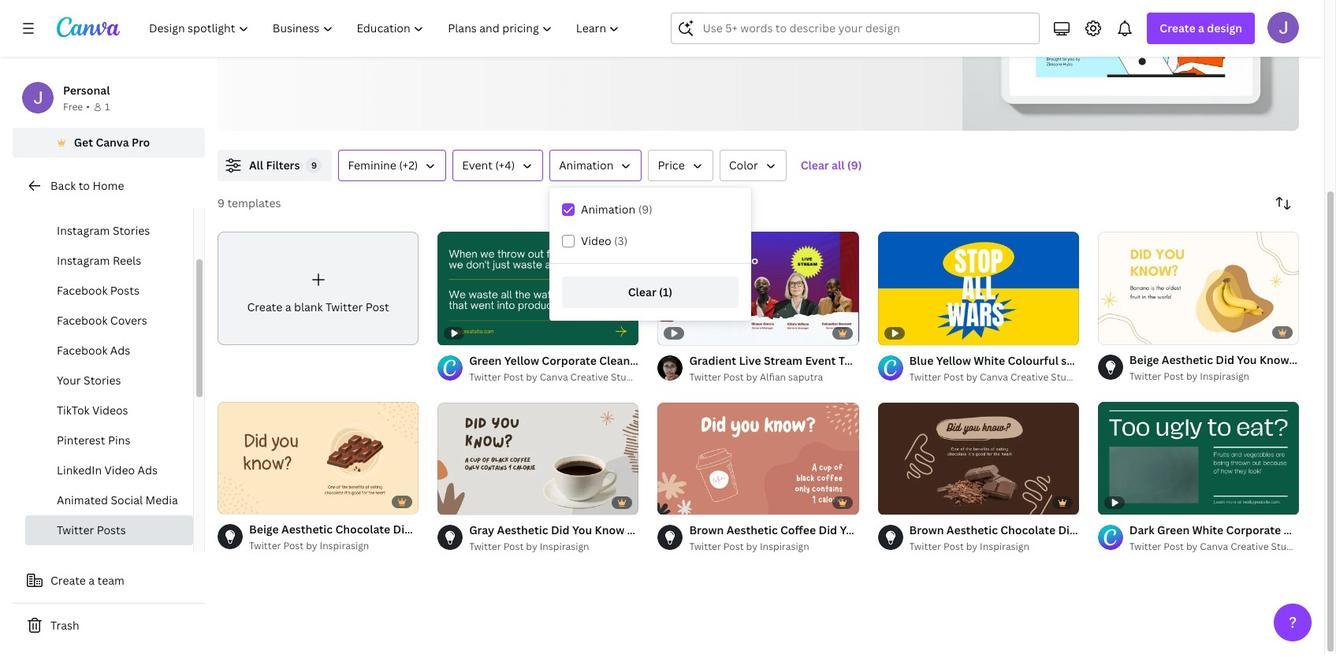 Task type: describe. For each thing, give the bounding box(es) containing it.
alfian
[[760, 370, 786, 384]]

2 horizontal spatial twitter post by canva creative studio
[[1130, 540, 1301, 554]]

Sort by button
[[1268, 188, 1299, 219]]

pinterest pins link
[[25, 426, 193, 456]]

twitter post by inspirasign link for gray aesthetic did you know black coffee twitter post
[[469, 540, 639, 555]]

animation for animation (9)
[[581, 202, 636, 217]]

these
[[757, 9, 791, 26]]

all filters
[[249, 158, 300, 173]]

did for brown aesthetic chocolate did you know twitter post
[[1058, 523, 1077, 538]]

twitter post by inspirasign link for brown aesthetic chocolate did you know twitter post
[[910, 540, 1079, 555]]

1 horizontal spatial with
[[769, 29, 795, 47]]

create for create a team
[[50, 573, 86, 588]]

gray aesthetic did you know black coffee twitter post link
[[469, 522, 762, 540]]

chocolate for beige
[[335, 522, 390, 537]]

live
[[739, 353, 761, 368]]

brown aesthetic chocolate did you know twitter post twitter post by inspirasign
[[910, 523, 1199, 554]]

facebook for facebook posts
[[57, 283, 108, 298]]

filters
[[266, 158, 300, 173]]

studio for know
[[611, 370, 641, 384]]

by inside 'beige aesthetic did you know banana t twitter post by inspirasign'
[[1187, 370, 1198, 383]]

you inside gray aesthetic did you know black coffee twitter post twitter post by inspirasign
[[572, 523, 592, 538]]

9 for 9 templates
[[218, 196, 225, 211]]

use
[[521, 29, 542, 47]]

9 filter options selected element
[[306, 158, 322, 173]]

beige aesthetic chocolate did you know twitter post link
[[249, 521, 534, 539]]

create a blank twitter post element
[[218, 232, 419, 345]]

twitter post by canva creative studio link for did
[[469, 369, 641, 385]]

animation (9)
[[581, 202, 653, 217]]

aesthetic for beige aesthetic did you know banana t
[[1162, 352, 1213, 367]]

gray
[[469, 523, 494, 538]]

gray aesthetic did you know black coffee twitter post image
[[438, 402, 639, 515]]

social
[[111, 493, 143, 508]]

clear (1) button
[[562, 277, 739, 308]]

reels
[[113, 253, 141, 268]]

1 horizontal spatial your
[[798, 29, 826, 47]]

twitter post by inspirasign link for beige aesthetic chocolate did you know twitter post
[[249, 539, 419, 555]]

facebook ads link
[[25, 336, 193, 366]]

trash
[[50, 618, 79, 633]]

inspirasign inside 'beige aesthetic did you know banana t twitter post by inspirasign'
[[1200, 370, 1250, 383]]

to left the
[[348, 9, 361, 26]]

color
[[729, 158, 758, 173]]

facebook posts link
[[25, 276, 193, 306]]

get
[[74, 135, 93, 150]]

your stories link
[[25, 366, 193, 396]]

coffee inside brown aesthetic coffee did you know twitter post twitter post by inspirasign
[[781, 523, 816, 538]]

facebook ads
[[57, 343, 130, 358]]

personal
[[63, 83, 110, 98]]

instagram reels
[[57, 253, 141, 268]]

all
[[249, 158, 263, 173]]

chocolate for brown
[[1001, 523, 1056, 538]]

did for beige aesthetic chocolate did you know twitter post
[[393, 522, 412, 537]]

1 horizontal spatial post
[[880, 9, 908, 26]]

1 x/twitter from the left
[[590, 9, 646, 26]]

and
[[526, 9, 549, 26]]

pins
[[108, 433, 130, 448]]

templates inside take your tweets to the next level with striking and visual x/twitter posts. edit any of these free x/twitter post templates to promote events, post quotes, or use in any other way you want to engage with your followers.
[[243, 29, 304, 47]]

videos
[[92, 403, 128, 418]]

animation button
[[550, 150, 642, 181]]

promote
[[323, 29, 376, 47]]

inspirasign for beige aesthetic chocolate did you know twitter post
[[320, 540, 369, 553]]

top level navigation element
[[139, 13, 633, 44]]

facebook covers
[[57, 313, 147, 328]]

coffee inside gray aesthetic did you know black coffee twitter post twitter post by inspirasign
[[659, 523, 695, 538]]

quotes,
[[457, 29, 502, 47]]

twitter post by canva creative studio for chocolate
[[910, 370, 1081, 384]]

aesthetic for brown aesthetic coffee did you know twitter post
[[727, 523, 778, 538]]

instagram for instagram stories
[[57, 223, 110, 238]]

of
[[741, 9, 754, 26]]

free •
[[63, 100, 90, 114]]

brown aesthetic coffee did you know twitter post link
[[689, 522, 959, 540]]

create for create a blank twitter post
[[247, 299, 282, 314]]

edit
[[689, 9, 713, 26]]

instagram stories
[[57, 223, 150, 238]]

a for team
[[89, 573, 95, 588]]

instagram reels link
[[25, 246, 193, 276]]

design
[[1207, 20, 1243, 35]]

take
[[243, 9, 270, 26]]

creative for did
[[1011, 370, 1049, 384]]

clear for clear all (9)
[[801, 158, 829, 173]]

get canva pro button
[[13, 128, 205, 158]]

clear for clear (1)
[[628, 285, 657, 300]]

other
[[585, 29, 618, 47]]

home
[[93, 178, 124, 193]]

create a design button
[[1147, 13, 1255, 44]]

you for brown aesthetic coffee did you know twitter post
[[840, 523, 860, 538]]

want
[[674, 29, 704, 47]]

instagram for instagram reels
[[57, 253, 110, 268]]

back to home link
[[13, 170, 205, 202]]

canva for did twitter post by canva creative studio link
[[540, 370, 568, 384]]

your
[[57, 373, 81, 388]]

the
[[364, 9, 384, 26]]

jacob simon image
[[1268, 12, 1299, 43]]

posts for facebook posts
[[110, 283, 139, 298]]

gradient live stream event twitter post twitter post by alfian saputra
[[689, 353, 903, 384]]

linkedin
[[57, 463, 102, 478]]

all
[[832, 158, 845, 173]]

free
[[794, 9, 818, 26]]

animated social media
[[57, 493, 178, 508]]

twitter inside 'beige aesthetic did you know banana t twitter post by inspirasign'
[[1130, 370, 1162, 383]]

1 x/twitter post templates image from the left
[[963, 0, 1299, 131]]

facebook covers link
[[25, 306, 193, 336]]

to down 'edit'
[[707, 29, 720, 47]]

Search search field
[[703, 13, 1030, 43]]

aesthetic for beige aesthetic chocolate did you know twitter post
[[281, 522, 333, 537]]

price
[[658, 158, 685, 173]]

by inside gray aesthetic did you know black coffee twitter post twitter post by inspirasign
[[526, 540, 538, 554]]

know inside gray aesthetic did you know black coffee twitter post twitter post by inspirasign
[[595, 523, 625, 538]]

1 vertical spatial video
[[105, 463, 135, 478]]

pinterest
[[57, 433, 105, 448]]

banana
[[1292, 352, 1332, 367]]

to down tweets
[[307, 29, 320, 47]]

clear all (9) button
[[793, 150, 870, 181]]

facebook posts
[[57, 283, 139, 298]]

aesthetic for brown aesthetic chocolate did you know twitter post
[[947, 523, 998, 538]]

stories for your stories
[[84, 373, 121, 388]]

inspirasign for brown aesthetic chocolate did you know twitter post
[[980, 540, 1030, 554]]

beige aesthetic did you know banana t link
[[1130, 352, 1336, 369]]

canva for right twitter post by canva creative studio link
[[1200, 540, 1229, 554]]

take your tweets to the next level with striking and visual x/twitter posts. edit any of these free x/twitter post templates to promote events, post quotes, or use in any other way you want to engage with your followers.
[[243, 9, 908, 47]]

create for create a design
[[1160, 20, 1196, 35]]

by inside brown aesthetic coffee did you know twitter post twitter post by inspirasign
[[746, 540, 758, 554]]

media
[[146, 493, 178, 508]]

you
[[648, 29, 671, 47]]

studio for you
[[1051, 370, 1081, 384]]

(3)
[[614, 233, 628, 248]]

events,
[[379, 29, 423, 47]]

your stories
[[57, 373, 121, 388]]

to right the 'back'
[[79, 178, 90, 193]]

instagram for instagram posts
[[57, 193, 110, 208]]

(+4)
[[495, 158, 515, 173]]

free
[[63, 100, 83, 114]]



Task type: vqa. For each thing, say whether or not it's contained in the screenshot.
if
no



Task type: locate. For each thing, give the bounding box(es) containing it.
aesthetic for gray aesthetic did you know black coffee twitter post
[[497, 523, 548, 538]]

twitter inside "link"
[[326, 299, 363, 314]]

a inside button
[[89, 573, 95, 588]]

1 vertical spatial your
[[798, 29, 826, 47]]

did inside beige aesthetic chocolate did you know twitter post twitter post by inspirasign
[[393, 522, 412, 537]]

0 vertical spatial ads
[[110, 343, 130, 358]]

animation up video (3)
[[581, 202, 636, 217]]

1 vertical spatial posts
[[110, 283, 139, 298]]

1 vertical spatial facebook
[[57, 313, 108, 328]]

beige aesthetic chocolate did you know twitter post twitter post by inspirasign
[[249, 522, 534, 553]]

know for brown aesthetic chocolate did you know twitter post
[[1102, 523, 1132, 538]]

1 horizontal spatial coffee
[[781, 523, 816, 538]]

clear
[[801, 158, 829, 173], [628, 285, 657, 300]]

feminine (+2)
[[348, 158, 418, 173]]

beige aesthetic did you know banana twitter post image
[[1098, 232, 1299, 345]]

you inside 'beige aesthetic did you know banana t twitter post by inspirasign'
[[1237, 352, 1257, 367]]

your down free
[[798, 29, 826, 47]]

brown for brown aesthetic chocolate did you know twitter post
[[910, 523, 944, 538]]

1 horizontal spatial video
[[581, 233, 612, 248]]

inspirasign down beige aesthetic did you know banana t link
[[1200, 370, 1250, 383]]

saputra
[[788, 370, 823, 384]]

stories up reels
[[113, 223, 150, 238]]

followers.
[[829, 29, 889, 47]]

1 horizontal spatial beige
[[1130, 352, 1159, 367]]

0 vertical spatial instagram
[[57, 193, 110, 208]]

None search field
[[671, 13, 1040, 44]]

0 horizontal spatial x/twitter
[[590, 9, 646, 26]]

clear (1)
[[628, 285, 673, 300]]

your right take on the left
[[273, 9, 301, 26]]

any right in
[[560, 29, 582, 47]]

with up quotes,
[[449, 9, 475, 26]]

level
[[417, 9, 446, 26]]

1 vertical spatial post
[[426, 29, 453, 47]]

facebook up facebook ads
[[57, 313, 108, 328]]

1 horizontal spatial 9
[[311, 159, 317, 171]]

twitter posts
[[57, 523, 126, 538]]

2 vertical spatial a
[[89, 573, 95, 588]]

event inside gradient live stream event twitter post twitter post by alfian saputra
[[805, 353, 836, 368]]

x/twitter
[[590, 9, 646, 26], [821, 9, 877, 26]]

inspirasign inside brown aesthetic coffee did you know twitter post twitter post by inspirasign
[[760, 540, 809, 554]]

brown inside 'brown aesthetic chocolate did you know twitter post twitter post by inspirasign'
[[910, 523, 944, 538]]

brown aesthetic coffee did you know twitter post twitter post by inspirasign
[[689, 523, 959, 554]]

0 vertical spatial stories
[[113, 223, 150, 238]]

aesthetic down beige aesthetic chocolate did you know twitter post image
[[281, 522, 333, 537]]

ads up media at the left of page
[[138, 463, 158, 478]]

(9)
[[847, 158, 862, 173], [638, 202, 653, 217]]

clear left (1)
[[628, 285, 657, 300]]

1 coffee from the left
[[659, 523, 695, 538]]

1 vertical spatial instagram
[[57, 223, 110, 238]]

1 vertical spatial a
[[285, 299, 291, 314]]

9
[[311, 159, 317, 171], [218, 196, 225, 211]]

create inside button
[[50, 573, 86, 588]]

chocolate inside beige aesthetic chocolate did you know twitter post twitter post by inspirasign
[[335, 522, 390, 537]]

brown aesthetic coffee did you know twitter post image
[[658, 402, 859, 515]]

a inside "link"
[[285, 299, 291, 314]]

canva for twitter post by canva creative studio link corresponding to chocolate
[[980, 370, 1008, 384]]

9 for 9
[[311, 159, 317, 171]]

way
[[621, 29, 645, 47]]

2 horizontal spatial create
[[1160, 20, 1196, 35]]

1 vertical spatial with
[[769, 29, 795, 47]]

0 horizontal spatial a
[[89, 573, 95, 588]]

0 vertical spatial post
[[880, 9, 908, 26]]

by inside gradient live stream event twitter post twitter post by alfian saputra
[[746, 370, 758, 384]]

create left "design"
[[1160, 20, 1196, 35]]

2 vertical spatial instagram
[[57, 253, 110, 268]]

post down level
[[426, 29, 453, 47]]

aesthetic right gray
[[497, 523, 548, 538]]

beige for beige aesthetic chocolate did you know twitter post
[[249, 522, 279, 537]]

aesthetic inside gray aesthetic did you know black coffee twitter post twitter post by inspirasign
[[497, 523, 548, 538]]

studio
[[611, 370, 641, 384], [1051, 370, 1081, 384], [1271, 540, 1301, 554]]

1 horizontal spatial creative
[[1011, 370, 1049, 384]]

create
[[1160, 20, 1196, 35], [247, 299, 282, 314], [50, 573, 86, 588]]

color button
[[720, 150, 787, 181]]

striking
[[478, 9, 523, 26]]

back
[[50, 178, 76, 193]]

1 horizontal spatial chocolate
[[1001, 523, 1056, 538]]

did for brown aesthetic coffee did you know twitter post
[[819, 523, 837, 538]]

engage
[[723, 29, 766, 47]]

(9) inside button
[[847, 158, 862, 173]]

(9) down price button
[[638, 202, 653, 217]]

2 horizontal spatial creative
[[1231, 540, 1269, 554]]

price button
[[648, 150, 713, 181]]

inspirasign
[[1200, 370, 1250, 383], [320, 540, 369, 553], [540, 540, 589, 554], [760, 540, 809, 554], [980, 540, 1030, 554]]

2 horizontal spatial a
[[1198, 20, 1205, 35]]

by inside 'brown aesthetic chocolate did you know twitter post twitter post by inspirasign'
[[966, 540, 978, 554]]

animation for animation
[[559, 158, 614, 173]]

1 vertical spatial stories
[[84, 373, 121, 388]]

twitter post by canva creative studio for did
[[469, 370, 641, 384]]

x/twitter post templates image
[[963, 0, 1299, 131], [1037, 0, 1226, 77]]

2 vertical spatial posts
[[97, 523, 126, 538]]

feminine
[[348, 158, 396, 173]]

inspirasign for brown aesthetic coffee did you know twitter post
[[760, 540, 809, 554]]

1 horizontal spatial x/twitter
[[821, 9, 877, 26]]

get canva pro
[[74, 135, 150, 150]]

0 horizontal spatial brown
[[689, 523, 724, 538]]

1 vertical spatial templates
[[227, 196, 281, 211]]

twitter post by alfian saputra link
[[689, 369, 859, 385]]

aesthetic down "brown aesthetic coffee did you know twitter post" image
[[727, 523, 778, 538]]

instagram inside the instagram reels link
[[57, 253, 110, 268]]

brown
[[689, 523, 724, 538], [910, 523, 944, 538]]

1 horizontal spatial (9)
[[847, 158, 862, 173]]

1 horizontal spatial brown
[[910, 523, 944, 538]]

t
[[1335, 352, 1336, 367]]

2 x/twitter from the left
[[821, 9, 877, 26]]

1 horizontal spatial twitter post by canva creative studio
[[910, 370, 1081, 384]]

1 vertical spatial animation
[[581, 202, 636, 217]]

video down the pins
[[105, 463, 135, 478]]

any left of
[[716, 9, 738, 26]]

1 horizontal spatial create
[[247, 299, 282, 314]]

1 vertical spatial create
[[247, 299, 282, 314]]

2 horizontal spatial studio
[[1271, 540, 1301, 554]]

aesthetic down brown aesthetic chocolate did you know twitter post image
[[947, 523, 998, 538]]

twitter post by inspirasign link for brown aesthetic coffee did you know twitter post
[[689, 540, 859, 555]]

instagram
[[57, 193, 110, 208], [57, 223, 110, 238], [57, 253, 110, 268]]

event inside "button"
[[462, 158, 493, 173]]

know inside 'beige aesthetic did you know banana t twitter post by inspirasign'
[[1260, 352, 1289, 367]]

instagram inside the instagram stories link
[[57, 223, 110, 238]]

with down these
[[769, 29, 795, 47]]

create left blank
[[247, 299, 282, 314]]

0 vertical spatial your
[[273, 9, 301, 26]]

twitter post by canva creative studio link for chocolate
[[910, 369, 1081, 385]]

instagram inside instagram posts link
[[57, 193, 110, 208]]

tiktok
[[57, 403, 90, 418]]

did inside 'beige aesthetic did you know banana t twitter post by inspirasign'
[[1216, 352, 1235, 367]]

twitter post by inspirasign link for beige aesthetic did you know banana t
[[1130, 369, 1299, 385]]

beige inside 'beige aesthetic did you know banana t twitter post by inspirasign'
[[1130, 352, 1159, 367]]

by inside beige aesthetic chocolate did you know twitter post twitter post by inspirasign
[[306, 540, 317, 553]]

inspirasign down the brown aesthetic coffee did you know twitter post link
[[760, 540, 809, 554]]

you inside brown aesthetic coffee did you know twitter post twitter post by inspirasign
[[840, 523, 860, 538]]

1 horizontal spatial twitter post by canva creative studio link
[[910, 369, 1081, 385]]

0 horizontal spatial event
[[462, 158, 493, 173]]

canva inside button
[[96, 135, 129, 150]]

beige aesthetic chocolate did you know twitter post image
[[218, 401, 419, 515]]

event up saputra
[[805, 353, 836, 368]]

x/twitter up followers.
[[821, 9, 877, 26]]

2 x/twitter post templates image from the left
[[1037, 0, 1226, 77]]

know for beige aesthetic chocolate did you know twitter post
[[437, 522, 467, 537]]

0 vertical spatial video
[[581, 233, 612, 248]]

0 vertical spatial any
[[716, 9, 738, 26]]

posts.
[[649, 9, 686, 26]]

brown inside brown aesthetic coffee did you know twitter post twitter post by inspirasign
[[689, 523, 724, 538]]

a for blank
[[285, 299, 291, 314]]

instagram posts link
[[25, 186, 193, 216]]

1 vertical spatial beige
[[249, 522, 279, 537]]

posts
[[113, 193, 142, 208], [110, 283, 139, 298], [97, 523, 126, 538]]

0 horizontal spatial clear
[[628, 285, 657, 300]]

clear all (9)
[[801, 158, 862, 173]]

create inside "link"
[[247, 299, 282, 314]]

inspirasign down brown aesthetic chocolate did you know twitter post link on the right bottom of the page
[[980, 540, 1030, 554]]

create a design
[[1160, 20, 1243, 35]]

0 vertical spatial beige
[[1130, 352, 1159, 367]]

animated social media link
[[25, 486, 193, 516]]

create a blank twitter post link
[[218, 232, 419, 345]]

did inside 'brown aesthetic chocolate did you know twitter post twitter post by inspirasign'
[[1058, 523, 1077, 538]]

a left team
[[89, 573, 95, 588]]

your
[[273, 9, 301, 26], [798, 29, 826, 47]]

(+2)
[[399, 158, 418, 173]]

aesthetic down beige aesthetic did you know banana twitter post image in the right of the page
[[1162, 352, 1213, 367]]

1 vertical spatial event
[[805, 353, 836, 368]]

posts for twitter posts
[[97, 523, 126, 538]]

stories down facebook ads link
[[84, 373, 121, 388]]

inspirasign down beige aesthetic chocolate did you know twitter post link
[[320, 540, 369, 553]]

tiktok videos
[[57, 403, 128, 418]]

aesthetic inside 'beige aesthetic did you know banana t twitter post by inspirasign'
[[1162, 352, 1213, 367]]

back to home
[[50, 178, 124, 193]]

post inside 'beige aesthetic did you know banana t twitter post by inspirasign'
[[1164, 370, 1184, 383]]

1 brown from the left
[[689, 523, 724, 538]]

1 vertical spatial 9
[[218, 196, 225, 211]]

1 instagram from the top
[[57, 193, 110, 208]]

create a team button
[[13, 565, 205, 597]]

inspirasign down gray aesthetic did you know black coffee twitter post link
[[540, 540, 589, 554]]

next
[[387, 9, 414, 26]]

chocolate inside 'brown aesthetic chocolate did you know twitter post twitter post by inspirasign'
[[1001, 523, 1056, 538]]

3 facebook from the top
[[57, 343, 108, 358]]

0 vertical spatial 9
[[311, 159, 317, 171]]

facebook up your stories
[[57, 343, 108, 358]]

beige aesthetic did you know banana t twitter post by inspirasign
[[1130, 352, 1336, 383]]

you for brown aesthetic chocolate did you know twitter post
[[1080, 523, 1100, 538]]

post inside "link"
[[366, 299, 389, 314]]

•
[[86, 100, 90, 114]]

0 horizontal spatial create
[[50, 573, 86, 588]]

1
[[105, 100, 110, 114]]

0 vertical spatial clear
[[801, 158, 829, 173]]

you inside beige aesthetic chocolate did you know twitter post twitter post by inspirasign
[[414, 522, 434, 537]]

facebook
[[57, 283, 108, 298], [57, 313, 108, 328], [57, 343, 108, 358]]

stories for instagram stories
[[113, 223, 150, 238]]

black
[[627, 523, 656, 538]]

1 vertical spatial clear
[[628, 285, 657, 300]]

0 horizontal spatial with
[[449, 9, 475, 26]]

posts up the instagram stories link
[[113, 193, 142, 208]]

brown aesthetic chocolate did you know twitter post link
[[910, 522, 1199, 540]]

did inside gray aesthetic did you know black coffee twitter post twitter post by inspirasign
[[551, 523, 570, 538]]

you for beige aesthetic chocolate did you know twitter post
[[414, 522, 434, 537]]

aesthetic inside brown aesthetic coffee did you know twitter post twitter post by inspirasign
[[727, 523, 778, 538]]

beige for beige aesthetic did you know banana t
[[1130, 352, 1159, 367]]

1 horizontal spatial a
[[285, 299, 291, 314]]

0 horizontal spatial ads
[[110, 343, 130, 358]]

2 instagram from the top
[[57, 223, 110, 238]]

know for brown aesthetic coffee did you know twitter post
[[863, 523, 892, 538]]

aesthetic inside beige aesthetic chocolate did you know twitter post twitter post by inspirasign
[[281, 522, 333, 537]]

beige
[[1130, 352, 1159, 367], [249, 522, 279, 537]]

0 vertical spatial create
[[1160, 20, 1196, 35]]

2 coffee from the left
[[781, 523, 816, 538]]

2 vertical spatial facebook
[[57, 343, 108, 358]]

know inside brown aesthetic coffee did you know twitter post twitter post by inspirasign
[[863, 523, 892, 538]]

0 vertical spatial with
[[449, 9, 475, 26]]

0 horizontal spatial studio
[[611, 370, 641, 384]]

you
[[1237, 352, 1257, 367], [414, 522, 434, 537], [572, 523, 592, 538], [840, 523, 860, 538], [1080, 523, 1100, 538]]

1 horizontal spatial any
[[716, 9, 738, 26]]

a for design
[[1198, 20, 1205, 35]]

2 brown from the left
[[910, 523, 944, 538]]

0 horizontal spatial your
[[273, 9, 301, 26]]

you inside 'brown aesthetic chocolate did you know twitter post twitter post by inspirasign'
[[1080, 523, 1100, 538]]

instagram posts
[[57, 193, 142, 208]]

create left team
[[50, 573, 86, 588]]

create inside dropdown button
[[1160, 20, 1196, 35]]

0 vertical spatial templates
[[243, 29, 304, 47]]

feminine (+2) button
[[339, 150, 447, 181]]

1 horizontal spatial clear
[[801, 158, 829, 173]]

0 horizontal spatial (9)
[[638, 202, 653, 217]]

a
[[1198, 20, 1205, 35], [285, 299, 291, 314], [89, 573, 95, 588]]

by
[[1187, 370, 1198, 383], [526, 370, 538, 384], [746, 370, 758, 384], [966, 370, 978, 384], [306, 540, 317, 553], [526, 540, 538, 554], [746, 540, 758, 554], [966, 540, 978, 554], [1187, 540, 1198, 554]]

aesthetic inside 'brown aesthetic chocolate did you know twitter post twitter post by inspirasign'
[[947, 523, 998, 538]]

0 vertical spatial (9)
[[847, 158, 862, 173]]

3 instagram from the top
[[57, 253, 110, 268]]

0 horizontal spatial twitter post by canva creative studio link
[[469, 369, 641, 385]]

0 horizontal spatial creative
[[570, 370, 609, 384]]

event (+4) button
[[453, 150, 543, 181]]

(1)
[[659, 285, 673, 300]]

0 vertical spatial a
[[1198, 20, 1205, 35]]

0 horizontal spatial post
[[426, 29, 453, 47]]

facebook down 'instagram reels'
[[57, 283, 108, 298]]

1 vertical spatial ads
[[138, 463, 158, 478]]

beige inside beige aesthetic chocolate did you know twitter post twitter post by inspirasign
[[249, 522, 279, 537]]

know inside 'brown aesthetic chocolate did you know twitter post twitter post by inspirasign'
[[1102, 523, 1132, 538]]

did inside brown aesthetic coffee did you know twitter post twitter post by inspirasign
[[819, 523, 837, 538]]

0 horizontal spatial 9
[[218, 196, 225, 211]]

event left the (+4)
[[462, 158, 493, 173]]

creative for you
[[570, 370, 609, 384]]

2 facebook from the top
[[57, 313, 108, 328]]

0 horizontal spatial beige
[[249, 522, 279, 537]]

gradient live stream event twitter post link
[[689, 352, 903, 369]]

covers
[[110, 313, 147, 328]]

0 horizontal spatial twitter post by canva creative studio
[[469, 370, 641, 384]]

or
[[505, 29, 518, 47]]

posts down reels
[[110, 283, 139, 298]]

facebook for facebook ads
[[57, 343, 108, 358]]

stream
[[764, 353, 803, 368]]

event (+4)
[[462, 158, 515, 173]]

x/twitter up way
[[590, 9, 646, 26]]

posts for instagram posts
[[113, 193, 142, 208]]

stories
[[113, 223, 150, 238], [84, 373, 121, 388]]

0 vertical spatial posts
[[113, 193, 142, 208]]

1 facebook from the top
[[57, 283, 108, 298]]

1 horizontal spatial studio
[[1051, 370, 1081, 384]]

inspirasign inside gray aesthetic did you know black coffee twitter post twitter post by inspirasign
[[540, 540, 589, 554]]

0 horizontal spatial any
[[560, 29, 582, 47]]

1 vertical spatial (9)
[[638, 202, 653, 217]]

know inside beige aesthetic chocolate did you know twitter post twitter post by inspirasign
[[437, 522, 467, 537]]

did
[[1216, 352, 1235, 367], [393, 522, 412, 537], [551, 523, 570, 538], [819, 523, 837, 538], [1058, 523, 1077, 538]]

(9) right all
[[847, 158, 862, 173]]

animation inside button
[[559, 158, 614, 173]]

0 vertical spatial animation
[[559, 158, 614, 173]]

creative
[[570, 370, 609, 384], [1011, 370, 1049, 384], [1231, 540, 1269, 554]]

0 vertical spatial facebook
[[57, 283, 108, 298]]

templates down all
[[227, 196, 281, 211]]

brown for brown aesthetic coffee did you know twitter post
[[689, 523, 724, 538]]

tiktok videos link
[[25, 396, 193, 426]]

templates down take on the left
[[243, 29, 304, 47]]

0 horizontal spatial video
[[105, 463, 135, 478]]

a left "design"
[[1198, 20, 1205, 35]]

linkedin video ads link
[[25, 456, 193, 486]]

video left (3) on the top of page
[[581, 233, 612, 248]]

1 horizontal spatial event
[[805, 353, 836, 368]]

a left blank
[[285, 299, 291, 314]]

instagram stories link
[[25, 216, 193, 246]]

animation up the animation (9) on the top left
[[559, 158, 614, 173]]

gray aesthetic did you know black coffee twitter post twitter post by inspirasign
[[469, 523, 762, 554]]

0 horizontal spatial chocolate
[[335, 522, 390, 537]]

1 horizontal spatial ads
[[138, 463, 158, 478]]

to
[[348, 9, 361, 26], [307, 29, 320, 47], [707, 29, 720, 47], [79, 178, 90, 193]]

0 vertical spatial event
[[462, 158, 493, 173]]

inspirasign inside beige aesthetic chocolate did you know twitter post twitter post by inspirasign
[[320, 540, 369, 553]]

a inside dropdown button
[[1198, 20, 1205, 35]]

1 vertical spatial any
[[560, 29, 582, 47]]

2 vertical spatial create
[[50, 573, 86, 588]]

posts down animated social media link
[[97, 523, 126, 538]]

inspirasign inside 'brown aesthetic chocolate did you know twitter post twitter post by inspirasign'
[[980, 540, 1030, 554]]

ads down covers on the left
[[110, 343, 130, 358]]

post
[[880, 9, 908, 26], [426, 29, 453, 47]]

0 horizontal spatial coffee
[[659, 523, 695, 538]]

animation
[[559, 158, 614, 173], [581, 202, 636, 217]]

facebook for facebook covers
[[57, 313, 108, 328]]

2 horizontal spatial twitter post by canva creative studio link
[[1130, 540, 1301, 555]]

clear left all
[[801, 158, 829, 173]]

post up followers.
[[880, 9, 908, 26]]

brown aesthetic chocolate did you know twitter post image
[[878, 402, 1079, 515]]



